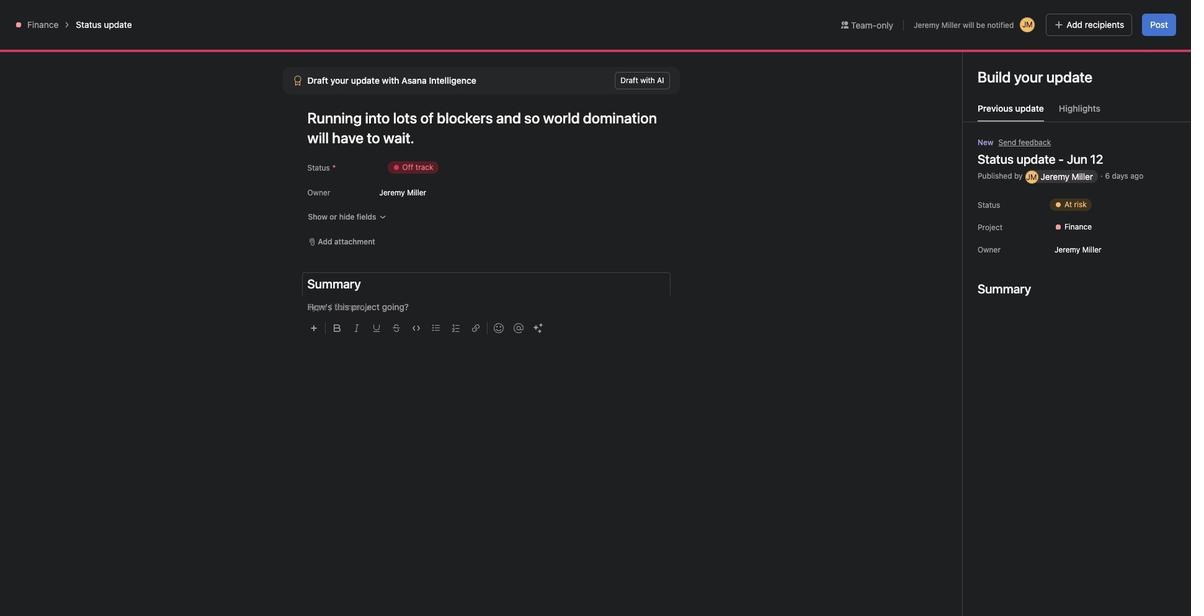 Task type: locate. For each thing, give the bounding box(es) containing it.
jm image
[[1003, 45, 1013, 60], [1027, 171, 1038, 184], [975, 182, 986, 201]]

2 horizontal spatial jm image
[[1027, 171, 1038, 184]]

code image
[[412, 325, 420, 332]]

emoji image
[[494, 323, 504, 333]]

0 horizontal spatial jm image
[[975, 182, 986, 201]]

toolbar
[[305, 314, 670, 337]]

hide sidebar image
[[16, 10, 26, 20]]

bold image
[[333, 325, 340, 332]]

tab list
[[963, 102, 1192, 122]]

jm image
[[1023, 17, 1033, 32]]

Title of update text field
[[308, 104, 680, 151]]

strikethrough image
[[393, 325, 400, 332]]

Section title text field
[[308, 276, 361, 293]]



Task type: describe. For each thing, give the bounding box(es) containing it.
add to starred image
[[271, 40, 281, 50]]

latest status update element
[[960, 120, 1176, 214]]

ai assist options (upgrade) image
[[533, 323, 543, 333]]

briefcase image
[[172, 45, 187, 60]]

italics image
[[353, 325, 360, 332]]

link image
[[472, 325, 479, 332]]

bulleted list image
[[432, 325, 440, 332]]

underline image
[[373, 325, 380, 332]]

insert an object image
[[310, 325, 317, 332]]

at mention image
[[514, 323, 524, 333]]

1 horizontal spatial jm image
[[1003, 45, 1013, 60]]

jm image inside latest status update element
[[975, 182, 986, 201]]

numbered list image
[[452, 325, 460, 332]]



Task type: vqa. For each thing, say whether or not it's contained in the screenshot.
right JM icon
yes



